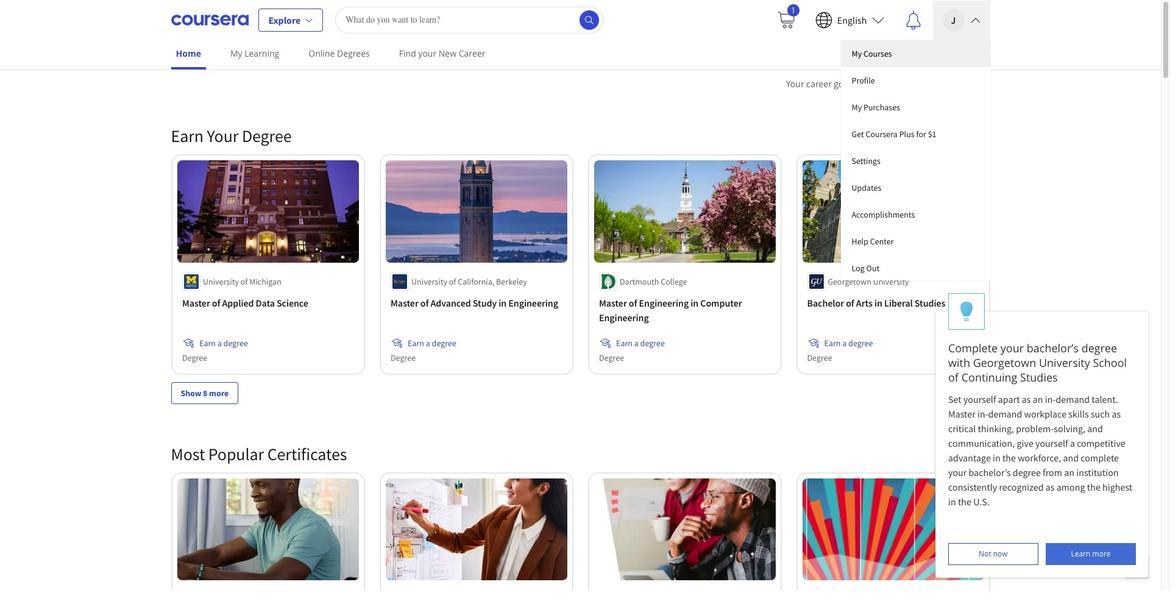 Task type: vqa. For each thing, say whether or not it's contained in the screenshot.
Certificate
no



Task type: locate. For each thing, give the bounding box(es) containing it.
apart
[[999, 393, 1021, 406]]

0 vertical spatial your
[[419, 48, 437, 59]]

in- up workplace
[[1046, 393, 1057, 406]]

as
[[1023, 393, 1032, 406], [1113, 408, 1122, 420], [1046, 481, 1055, 493]]

1 vertical spatial as
[[1113, 408, 1122, 420]]

degree up recognized
[[1014, 467, 1042, 479]]

critical
[[949, 423, 977, 435]]

studies up workplace
[[1021, 370, 1059, 385]]

more right learn on the bottom of the page
[[1093, 549, 1112, 559]]

show 8 more
[[181, 388, 229, 399]]

recognized
[[1000, 481, 1044, 493]]

and left complete
[[1064, 452, 1080, 464]]

among
[[1057, 481, 1086, 493]]

the down institution
[[1088, 481, 1101, 493]]

u.s.
[[974, 496, 990, 508]]

0 horizontal spatial studies
[[915, 297, 946, 309]]

your for new
[[419, 48, 437, 59]]

1 horizontal spatial georgetown
[[974, 356, 1037, 370]]

master left advanced
[[391, 297, 419, 309]]

1
[[792, 4, 796, 16]]

a inside set yourself apart as an in-demand talent. master in-demand workplace skills such as critical thinking, problem-solving, and communication, give yourself a competitive advantage in the workforce, and complete your bachelor's degree from an institution consistently recognized as among the highest in the u.s.
[[1071, 437, 1076, 449]]

more inside learn more link
[[1093, 549, 1112, 559]]

of left michigan
[[240, 276, 248, 287]]

demand down apart
[[989, 408, 1023, 420]]

None search field
[[336, 6, 604, 33]]

university up bachelor of arts in liberal studies link
[[874, 276, 910, 287]]

georgetown inside earn your degree collection element
[[829, 276, 872, 287]]

talent.
[[1093, 393, 1119, 406]]

degree down advanced
[[432, 338, 456, 349]]

my for my learning
[[230, 48, 242, 59]]

bachelor's inside complete your bachelor's degree with georgetown university school of continuing studies
[[1028, 341, 1079, 356]]

learn
[[1072, 549, 1091, 559]]

degree
[[242, 125, 292, 147], [182, 352, 207, 363], [391, 352, 416, 363], [599, 352, 624, 363], [808, 352, 833, 363]]

earn a degree for advanced
[[408, 338, 456, 349]]

earn a degree down arts on the bottom right
[[825, 338, 874, 349]]

most
[[171, 443, 205, 465]]

workplace
[[1025, 408, 1067, 420]]

is
[[854, 77, 860, 90]]

of up set
[[949, 370, 959, 385]]

bachelor's
[[1028, 341, 1079, 356], [969, 467, 1012, 479]]

my courses link
[[841, 40, 991, 67]]

master of applied data science link
[[182, 296, 354, 310]]

of down the dartmouth
[[629, 297, 637, 309]]

0 horizontal spatial an
[[1034, 393, 1044, 406]]

of left arts on the bottom right
[[847, 297, 855, 309]]

1 earn a degree from the left
[[199, 338, 248, 349]]

more right 8 on the bottom
[[209, 388, 229, 399]]

the left the workforce,
[[1003, 452, 1017, 464]]

bachelor's up the consistently at bottom
[[969, 467, 1012, 479]]

0 vertical spatial studies
[[915, 297, 946, 309]]

as right such
[[1113, 408, 1122, 420]]

0 horizontal spatial georgetown
[[829, 276, 872, 287]]

get coursera plus for $1 link
[[841, 120, 991, 147]]

0 horizontal spatial in-
[[978, 408, 989, 420]]

of left applied
[[212, 297, 220, 309]]

demand
[[1057, 393, 1091, 406], [989, 408, 1023, 420]]

0 horizontal spatial bachelor's
[[969, 467, 1012, 479]]

of inside master of engineering in computer engineering
[[629, 297, 637, 309]]

studies inside complete your bachelor's degree with georgetown university school of continuing studies
[[1021, 370, 1059, 385]]

degrees
[[337, 48, 370, 59]]

my inside 'link'
[[852, 48, 863, 59]]

0 vertical spatial georgetown
[[829, 276, 872, 287]]

find your new career link
[[394, 40, 491, 67]]

1 vertical spatial your
[[1001, 341, 1025, 356]]

your
[[787, 77, 805, 90], [207, 125, 239, 147]]

of up advanced
[[449, 276, 456, 287]]

and
[[1088, 423, 1104, 435], [1064, 452, 1080, 464]]

lightbulb tip image
[[961, 301, 974, 322]]

career
[[459, 48, 486, 59]]

1 horizontal spatial bachelor's
[[1028, 341, 1079, 356]]

georgetown up apart
[[974, 356, 1037, 370]]

1 vertical spatial georgetown
[[974, 356, 1037, 370]]

1 vertical spatial more
[[1093, 549, 1112, 559]]

more
[[209, 388, 229, 399], [1093, 549, 1112, 559]]

3 earn a degree from the left
[[616, 338, 665, 349]]

with
[[949, 356, 971, 370]]

as right apart
[[1023, 393, 1032, 406]]

now
[[994, 549, 1009, 559]]

courses
[[864, 48, 893, 59]]

university left school
[[1040, 356, 1091, 370]]

2 vertical spatial the
[[959, 496, 972, 508]]

dartmouth
[[620, 276, 659, 287]]

degree down applied
[[223, 338, 248, 349]]

in down communication,
[[994, 452, 1001, 464]]

degree for master of applied data science
[[182, 352, 207, 363]]

a for advanced
[[426, 338, 430, 349]]

home link
[[171, 40, 206, 70]]

your
[[419, 48, 437, 59], [1001, 341, 1025, 356], [949, 467, 967, 479]]

the down the consistently at bottom
[[959, 496, 972, 508]]

learn more
[[1072, 549, 1112, 559]]

of
[[240, 276, 248, 287], [449, 276, 456, 287], [212, 297, 220, 309], [420, 297, 429, 309], [629, 297, 637, 309], [847, 297, 855, 309], [949, 370, 959, 385]]

university up applied
[[203, 276, 239, 287]]

the
[[1003, 452, 1017, 464], [1088, 481, 1101, 493], [959, 496, 972, 508]]

shopping cart: 1 item element
[[777, 4, 800, 30]]

most popular certificates
[[171, 443, 347, 465]]

solving,
[[1055, 423, 1086, 435]]

explore
[[269, 14, 301, 26]]

yourself down the continuing
[[964, 393, 997, 406]]

complete your bachelor's degree with georgetown university school of continuing studies
[[949, 341, 1128, 385]]

master up critical
[[949, 408, 976, 420]]

an up workplace
[[1034, 393, 1044, 406]]

degree inside set yourself apart as an in-demand talent. master in-demand workplace skills such as critical thinking, problem-solving, and communication, give yourself a competitive advantage in the workforce, and complete your bachelor's degree from an institution consistently recognized as among the highest in the u.s.
[[1014, 467, 1042, 479]]

as down from
[[1046, 481, 1055, 493]]

in right arts on the bottom right
[[875, 297, 883, 309]]

yourself up the workforce,
[[1036, 437, 1069, 449]]

earn for master of engineering in computer engineering
[[616, 338, 633, 349]]

engineering down the dartmouth
[[599, 311, 649, 324]]

your up the continuing
[[1001, 341, 1025, 356]]

engineering down the berkeley
[[509, 297, 558, 309]]

earn
[[171, 125, 204, 147], [199, 338, 216, 349], [408, 338, 424, 349], [616, 338, 633, 349], [825, 338, 841, 349]]

data
[[256, 297, 275, 309]]

0 horizontal spatial more
[[209, 388, 229, 399]]

university
[[203, 276, 239, 287], [411, 276, 447, 287], [874, 276, 910, 287], [1040, 356, 1091, 370]]

a for applied
[[217, 338, 222, 349]]

in left computer
[[691, 297, 699, 309]]

of for engineering
[[629, 297, 637, 309]]

4 earn a degree from the left
[[825, 338, 874, 349]]

updates
[[852, 182, 882, 193]]

my for my courses
[[852, 48, 863, 59]]

your right find
[[419, 48, 437, 59]]

advanced
[[431, 297, 471, 309]]

of for california,
[[449, 276, 456, 287]]

georgetown down the log
[[829, 276, 872, 287]]

degree for arts
[[849, 338, 874, 349]]

1 vertical spatial in-
[[978, 408, 989, 420]]

my down 'is'
[[852, 102, 863, 113]]

2 horizontal spatial your
[[1001, 341, 1025, 356]]

1 horizontal spatial demand
[[1057, 393, 1091, 406]]

your down advantage
[[949, 467, 967, 479]]

applied
[[222, 297, 254, 309]]

master inside master of engineering in computer engineering
[[599, 297, 627, 309]]

get coursera plus for $1
[[852, 128, 937, 139]]

1 vertical spatial your
[[207, 125, 239, 147]]

bachelor
[[808, 297, 845, 309]]

earn a degree down applied
[[199, 338, 248, 349]]

1 horizontal spatial yourself
[[1036, 437, 1069, 449]]

degree down master of engineering in computer engineering
[[640, 338, 665, 349]]

my left learning
[[230, 48, 242, 59]]

master of advanced study in engineering
[[391, 297, 558, 309]]

your career goal is pending
[[787, 77, 897, 90]]

1 horizontal spatial more
[[1093, 549, 1112, 559]]

a for engineering
[[634, 338, 639, 349]]

0 horizontal spatial and
[[1064, 452, 1080, 464]]

0 vertical spatial in-
[[1046, 393, 1057, 406]]

show 8 more button
[[171, 382, 239, 404]]

1 vertical spatial yourself
[[1036, 437, 1069, 449]]

purchases
[[864, 102, 901, 113]]

1 horizontal spatial an
[[1065, 467, 1075, 479]]

demand up skills
[[1057, 393, 1091, 406]]

1 vertical spatial demand
[[989, 408, 1023, 420]]

1 vertical spatial bachelor's
[[969, 467, 1012, 479]]

2 horizontal spatial the
[[1088, 481, 1101, 493]]

accomplishments link
[[841, 201, 991, 228]]

career
[[807, 77, 832, 90]]

alice element
[[936, 293, 1150, 578]]

earn a degree down advanced
[[408, 338, 456, 349]]

log out button
[[841, 255, 991, 280]]

workforce,
[[1019, 452, 1062, 464]]

0 vertical spatial your
[[787, 77, 805, 90]]

degree for master of advanced study in engineering
[[391, 352, 416, 363]]

0 vertical spatial more
[[209, 388, 229, 399]]

find your new career
[[399, 48, 486, 59]]

skills
[[1069, 408, 1090, 420]]

explore button
[[258, 8, 323, 31]]

your inside complete your bachelor's degree with georgetown university school of continuing studies
[[1001, 341, 1025, 356]]

earn a degree down master of engineering in computer engineering
[[616, 338, 665, 349]]

science
[[277, 297, 308, 309]]

2 vertical spatial as
[[1046, 481, 1055, 493]]

0 horizontal spatial the
[[959, 496, 972, 508]]

michigan
[[249, 276, 281, 287]]

of left advanced
[[420, 297, 429, 309]]

institution
[[1077, 467, 1119, 479]]

degree up talent.
[[1082, 341, 1118, 356]]

1 vertical spatial studies
[[1021, 370, 1059, 385]]

1 horizontal spatial studies
[[1021, 370, 1059, 385]]

j menu
[[841, 40, 991, 280]]

college
[[661, 276, 687, 287]]

0 vertical spatial yourself
[[964, 393, 997, 406]]

master down the dartmouth
[[599, 297, 627, 309]]

in inside master of engineering in computer engineering
[[691, 297, 699, 309]]

studies inside earn your degree collection element
[[915, 297, 946, 309]]

your inside set yourself apart as an in-demand talent. master in-demand workplace skills such as critical thinking, problem-solving, and communication, give yourself a competitive advantage in the workforce, and complete your bachelor's degree from an institution consistently recognized as among the highest in the u.s.
[[949, 467, 967, 479]]

1 horizontal spatial your
[[949, 467, 967, 479]]

0 horizontal spatial your
[[419, 48, 437, 59]]

1 horizontal spatial and
[[1088, 423, 1104, 435]]

main content containing earn your degree
[[0, 62, 1162, 590]]

my left courses
[[852, 48, 863, 59]]

degree for applied
[[223, 338, 248, 349]]

continuing
[[962, 370, 1018, 385]]

2 earn a degree from the left
[[408, 338, 456, 349]]

repeat image
[[811, 168, 826, 182]]

0 vertical spatial demand
[[1057, 393, 1091, 406]]

georgetown
[[829, 276, 872, 287], [974, 356, 1037, 370]]

engineering
[[509, 297, 558, 309], [639, 297, 689, 309], [599, 311, 649, 324]]

my
[[230, 48, 242, 59], [852, 48, 863, 59], [852, 102, 863, 113]]

studies right liberal
[[915, 297, 946, 309]]

1 horizontal spatial your
[[787, 77, 805, 90]]

popular
[[208, 443, 264, 465]]

earn a degree for arts
[[825, 338, 874, 349]]

bachelor of arts in liberal studies link
[[808, 296, 980, 310]]

a for arts
[[843, 338, 847, 349]]

0 vertical spatial as
[[1023, 393, 1032, 406]]

university inside complete your bachelor's degree with georgetown university school of continuing studies
[[1040, 356, 1091, 370]]

main content
[[0, 62, 1162, 590]]

study
[[473, 297, 497, 309]]

settings link
[[841, 147, 991, 174]]

1 horizontal spatial the
[[1003, 452, 1017, 464]]

in- up thinking,
[[978, 408, 989, 420]]

georgetown university
[[829, 276, 910, 287]]

0 vertical spatial an
[[1034, 393, 1044, 406]]

2 vertical spatial your
[[949, 467, 967, 479]]

degree down arts on the bottom right
[[849, 338, 874, 349]]

of for michigan
[[240, 276, 248, 287]]

0 horizontal spatial your
[[207, 125, 239, 147]]

bachelor's left school
[[1028, 341, 1079, 356]]

0 vertical spatial bachelor's
[[1028, 341, 1079, 356]]

and down such
[[1088, 423, 1104, 435]]

master left applied
[[182, 297, 210, 309]]

an up among
[[1065, 467, 1075, 479]]



Task type: describe. For each thing, give the bounding box(es) containing it.
engineering down college
[[639, 297, 689, 309]]

of for advanced
[[420, 297, 429, 309]]

1 link
[[767, 0, 806, 39]]

earn for master of advanced study in engineering
[[408, 338, 424, 349]]

earn a degree for engineering
[[616, 338, 665, 349]]

settings
[[852, 155, 881, 166]]

english button
[[806, 0, 894, 39]]

competitive
[[1078, 437, 1126, 449]]

school
[[1094, 356, 1128, 370]]

in right study
[[499, 297, 507, 309]]

give
[[1018, 437, 1034, 449]]

master for master of applied data science
[[182, 297, 210, 309]]

such
[[1092, 408, 1111, 420]]

pending
[[862, 77, 897, 90]]

master inside set yourself apart as an in-demand talent. master in-demand workplace skills such as critical thinking, problem-solving, and communication, give yourself a competitive advantage in the workforce, and complete your bachelor's degree from an institution consistently recognized as among the highest in the u.s.
[[949, 408, 976, 420]]

earn your degree
[[171, 125, 292, 147]]

my learning link
[[226, 40, 284, 67]]

find
[[399, 48, 416, 59]]

online degrees
[[309, 48, 370, 59]]

0 horizontal spatial yourself
[[964, 393, 997, 406]]

your for bachelor's
[[1001, 341, 1025, 356]]

coursera
[[866, 128, 898, 139]]

out
[[867, 263, 880, 274]]

set
[[949, 393, 962, 406]]

set yourself apart as an in-demand talent. master in-demand workplace skills such as critical thinking, problem-solving, and communication, give yourself a competitive advantage in the workforce, and complete your bachelor's degree from an institution consistently recognized as among the highest in the u.s.
[[949, 393, 1135, 508]]

master for master of advanced study in engineering
[[391, 297, 419, 309]]

smile image
[[811, 190, 826, 204]]

show
[[181, 388, 202, 399]]

learn more link
[[1047, 543, 1137, 565]]

my purchases
[[852, 102, 901, 113]]

complete
[[949, 341, 998, 356]]

not now button
[[949, 543, 1039, 565]]

of for arts
[[847, 297, 855, 309]]

get
[[852, 128, 865, 139]]

earn a degree for applied
[[199, 338, 248, 349]]

communication,
[[949, 437, 1016, 449]]

line chart image
[[811, 146, 826, 160]]

master of applied data science
[[182, 297, 308, 309]]

What do you want to learn? text field
[[336, 6, 604, 33]]

goal
[[834, 77, 852, 90]]

j button
[[933, 0, 991, 39]]

arts
[[857, 297, 873, 309]]

my for my purchases
[[852, 102, 863, 113]]

not now
[[980, 549, 1009, 559]]

california,
[[458, 276, 495, 287]]

of inside complete your bachelor's degree with georgetown university school of continuing studies
[[949, 370, 959, 385]]

0 horizontal spatial as
[[1023, 393, 1032, 406]]

2 horizontal spatial as
[[1113, 408, 1122, 420]]

complete
[[1081, 452, 1120, 464]]

bachelor of arts in liberal studies
[[808, 297, 946, 309]]

dartmouth college
[[620, 276, 687, 287]]

degree for master of engineering in computer engineering
[[599, 352, 624, 363]]

1 horizontal spatial as
[[1046, 481, 1055, 493]]

in down the consistently at bottom
[[949, 496, 957, 508]]

1 horizontal spatial in-
[[1046, 393, 1057, 406]]

$1
[[929, 128, 937, 139]]

degree for engineering
[[640, 338, 665, 349]]

accomplishments
[[852, 209, 916, 220]]

updates link
[[841, 174, 991, 201]]

advantage
[[949, 452, 992, 464]]

university of michigan
[[203, 276, 281, 287]]

home
[[176, 48, 201, 59]]

my learning
[[230, 48, 279, 59]]

help center link
[[841, 228, 991, 255]]

my purchases link
[[841, 94, 991, 120]]

log
[[852, 263, 865, 274]]

english
[[838, 14, 868, 26]]

bachelor's inside set yourself apart as an in-demand talent. master in-demand workplace skills such as critical thinking, problem-solving, and communication, give yourself a competitive advantage in the workforce, and complete your bachelor's degree from an institution consistently recognized as among the highest in the u.s.
[[969, 467, 1012, 479]]

university of california, berkeley
[[411, 276, 527, 287]]

degree inside complete your bachelor's degree with georgetown university school of continuing studies
[[1082, 341, 1118, 356]]

1 vertical spatial an
[[1065, 467, 1075, 479]]

liberal
[[885, 297, 913, 309]]

online
[[309, 48, 335, 59]]

my courses
[[852, 48, 893, 59]]

not
[[980, 549, 992, 559]]

master of engineering in computer engineering
[[599, 297, 742, 324]]

degree for advanced
[[432, 338, 456, 349]]

1 vertical spatial and
[[1064, 452, 1080, 464]]

engineering for in
[[599, 311, 649, 324]]

certificates
[[268, 443, 347, 465]]

master of engineering in computer engineering link
[[599, 296, 771, 325]]

8
[[203, 388, 208, 399]]

berkeley
[[496, 276, 527, 287]]

0 horizontal spatial demand
[[989, 408, 1023, 420]]

consistently
[[949, 481, 998, 493]]

help center image
[[1130, 559, 1145, 573]]

georgetown inside complete your bachelor's degree with georgetown university school of continuing studies
[[974, 356, 1037, 370]]

learning
[[245, 48, 279, 59]]

engineering for study
[[509, 297, 558, 309]]

from
[[1044, 467, 1063, 479]]

master for master of engineering in computer engineering
[[599, 297, 627, 309]]

0 vertical spatial and
[[1088, 423, 1104, 435]]

earn for bachelor of arts in liberal studies
[[825, 338, 841, 349]]

coursera image
[[171, 10, 249, 30]]

earn your degree collection element
[[164, 106, 998, 424]]

1 vertical spatial the
[[1088, 481, 1101, 493]]

computer
[[701, 297, 742, 309]]

most popular certificates collection element
[[164, 424, 998, 590]]

more inside show 8 more button
[[209, 388, 229, 399]]

university up advanced
[[411, 276, 447, 287]]

problem-
[[1017, 423, 1055, 435]]

profile link
[[841, 67, 991, 94]]

j
[[952, 14, 957, 26]]

of for applied
[[212, 297, 220, 309]]

0 vertical spatial the
[[1003, 452, 1017, 464]]

thinking,
[[979, 423, 1015, 435]]

earn for master of applied data science
[[199, 338, 216, 349]]

profile
[[852, 75, 876, 86]]

degree for bachelor of arts in liberal studies
[[808, 352, 833, 363]]



